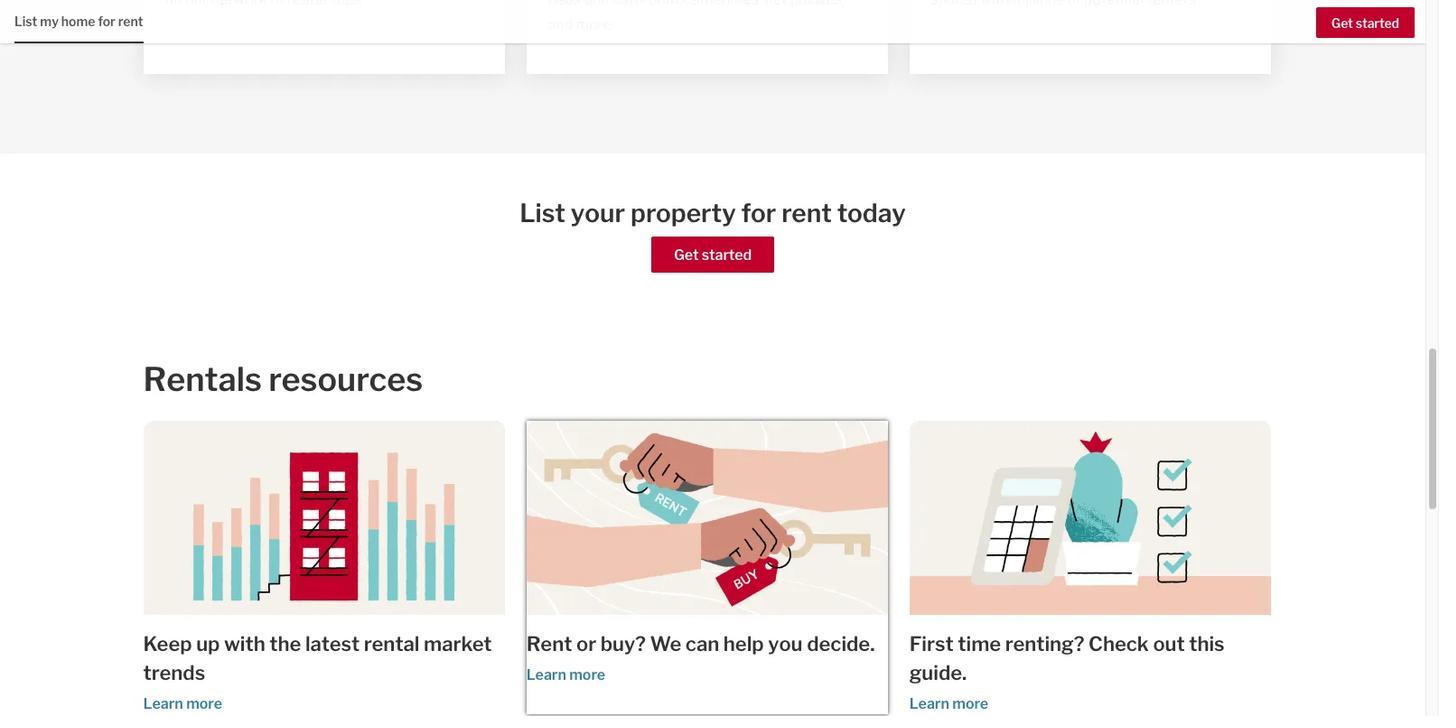 Task type: vqa. For each thing, say whether or not it's contained in the screenshot.
Learn more on Risk Factor™ link
no



Task type: locate. For each thing, give the bounding box(es) containing it.
0 horizontal spatial rent
[[118, 14, 143, 29]]

your
[[571, 198, 626, 229]]

for
[[98, 14, 115, 29], [742, 198, 777, 229]]

0 horizontal spatial list
[[14, 14, 37, 29]]

help
[[724, 633, 764, 656]]

learn
[[527, 667, 567, 684], [143, 696, 183, 713], [910, 696, 950, 713]]

check
[[1089, 633, 1150, 656]]

learn down guide.
[[910, 696, 950, 713]]

get started button
[[1317, 7, 1415, 38], [652, 237, 775, 273]]

decide.
[[807, 633, 875, 656]]

more for or
[[570, 667, 606, 684]]

learn more
[[527, 667, 606, 684], [143, 696, 222, 713], [910, 696, 989, 713]]

1 vertical spatial for
[[742, 198, 777, 229]]

1 horizontal spatial get started button
[[1317, 7, 1415, 38]]

with
[[224, 633, 265, 656]]

started
[[1356, 15, 1400, 31], [702, 247, 752, 264]]

resources
[[269, 360, 423, 400]]

1 horizontal spatial for
[[742, 198, 777, 229]]

1 horizontal spatial learn more
[[527, 667, 606, 684]]

1 horizontal spatial get started
[[1332, 15, 1400, 31]]

list left my
[[14, 14, 37, 29]]

2 horizontal spatial learn
[[910, 696, 950, 713]]

can
[[686, 633, 720, 656]]

time
[[958, 633, 1002, 656]]

0 vertical spatial for
[[98, 14, 115, 29]]

list left your on the left
[[520, 198, 566, 229]]

1 horizontal spatial get
[[1332, 15, 1354, 31]]

1 vertical spatial get started button
[[652, 237, 775, 273]]

0 horizontal spatial get started button
[[652, 237, 775, 273]]

more down trends
[[186, 696, 222, 713]]

0 horizontal spatial learn more
[[143, 696, 222, 713]]

out
[[1154, 633, 1186, 656]]

list for list my home for rent
[[14, 14, 37, 29]]

1 vertical spatial get started
[[674, 247, 752, 264]]

started for topmost get started button
[[1356, 15, 1400, 31]]

0 horizontal spatial learn
[[143, 696, 183, 713]]

more down guide.
[[953, 696, 989, 713]]

more for time
[[953, 696, 989, 713]]

up
[[196, 633, 220, 656]]

learn more down rent
[[527, 667, 606, 684]]

today
[[838, 198, 906, 229]]

1 horizontal spatial rent
[[782, 198, 832, 229]]

more for up
[[186, 696, 222, 713]]

learn more down trends
[[143, 696, 222, 713]]

rent or buy? we can help you decide. link
[[527, 630, 888, 659]]

for for home
[[98, 14, 115, 29]]

0 vertical spatial started
[[1356, 15, 1400, 31]]

1 vertical spatial rent
[[782, 198, 832, 229]]

1 horizontal spatial started
[[1356, 15, 1400, 31]]

0 horizontal spatial started
[[702, 247, 752, 264]]

learn more down guide.
[[910, 696, 989, 713]]

2d cityscape image
[[143, 421, 505, 616]]

1 horizontal spatial learn
[[527, 667, 567, 684]]

0 vertical spatial get started
[[1332, 15, 1400, 31]]

or
[[577, 633, 597, 656]]

0 horizontal spatial get started
[[674, 247, 752, 264]]

2 horizontal spatial learn more
[[910, 696, 989, 713]]

renting?
[[1006, 633, 1085, 656]]

0 vertical spatial get started button
[[1317, 7, 1415, 38]]

market
[[424, 633, 492, 656]]

1 vertical spatial list
[[520, 198, 566, 229]]

started for the leftmost get started button
[[702, 247, 752, 264]]

learn down rent
[[527, 667, 567, 684]]

list my home for rent link
[[14, 0, 143, 41]]

rent
[[118, 14, 143, 29], [782, 198, 832, 229]]

for right property on the top of the page
[[742, 198, 777, 229]]

learn for keep up with the latest rental market trends
[[143, 696, 183, 713]]

get started
[[1332, 15, 1400, 31], [674, 247, 752, 264]]

1 horizontal spatial more
[[570, 667, 606, 684]]

get
[[1332, 15, 1354, 31], [674, 247, 699, 264]]

list for list your property for rent today
[[520, 198, 566, 229]]

rent left the "today"
[[782, 198, 832, 229]]

1 vertical spatial started
[[702, 247, 752, 264]]

first time renting? check out this guide.
[[910, 633, 1225, 685]]

1 horizontal spatial list
[[520, 198, 566, 229]]

0 vertical spatial list
[[14, 14, 37, 29]]

0 horizontal spatial more
[[186, 696, 222, 713]]

get started for the leftmost get started button
[[674, 247, 752, 264]]

0 horizontal spatial for
[[98, 14, 115, 29]]

rent for home
[[118, 14, 143, 29]]

1 vertical spatial get
[[674, 247, 699, 264]]

learn more for keep
[[143, 696, 222, 713]]

rent inside list my home for rent link
[[118, 14, 143, 29]]

list
[[14, 14, 37, 29], [520, 198, 566, 229]]

rent right home
[[118, 14, 143, 29]]

2 horizontal spatial more
[[953, 696, 989, 713]]

more down or
[[570, 667, 606, 684]]

learn down trends
[[143, 696, 183, 713]]

more
[[570, 667, 606, 684], [186, 696, 222, 713], [953, 696, 989, 713]]

get started for topmost get started button
[[1332, 15, 1400, 31]]

for right home
[[98, 14, 115, 29]]

0 vertical spatial rent
[[118, 14, 143, 29]]



Task type: describe. For each thing, give the bounding box(es) containing it.
learn more for first
[[910, 696, 989, 713]]

rentals
[[143, 360, 262, 400]]

learn for first time renting? check out this guide.
[[910, 696, 950, 713]]

this
[[1190, 633, 1225, 656]]

learn more for rent
[[527, 667, 606, 684]]

we
[[650, 633, 682, 656]]

keep
[[143, 633, 192, 656]]

my
[[40, 14, 59, 29]]

rent for property
[[782, 198, 832, 229]]

you
[[768, 633, 803, 656]]

list my home for rent
[[14, 14, 143, 29]]

latest
[[305, 633, 360, 656]]

trends
[[143, 662, 205, 685]]

hands holding keys with 'rent' and 'buy' tags image
[[527, 421, 888, 616]]

home
[[61, 14, 95, 29]]

list your property for rent today
[[520, 198, 906, 229]]

learn for rent or buy? we can help you decide.
[[527, 667, 567, 684]]

guide.
[[910, 662, 967, 685]]

rentals resources
[[143, 360, 423, 400]]

checklist image
[[910, 421, 1271, 616]]

0 horizontal spatial get
[[674, 247, 699, 264]]

rent
[[527, 633, 572, 656]]

rental
[[364, 633, 420, 656]]

keep up with the latest rental market trends
[[143, 633, 492, 685]]

buy?
[[601, 633, 646, 656]]

rent or buy? we can help you decide.
[[527, 633, 875, 656]]

first time renting? check out this guide. link
[[910, 630, 1271, 688]]

the
[[270, 633, 301, 656]]

keep up with the latest rental market trends link
[[143, 630, 505, 688]]

first
[[910, 633, 954, 656]]

0 vertical spatial get
[[1332, 15, 1354, 31]]

for for property
[[742, 198, 777, 229]]

property
[[631, 198, 736, 229]]



